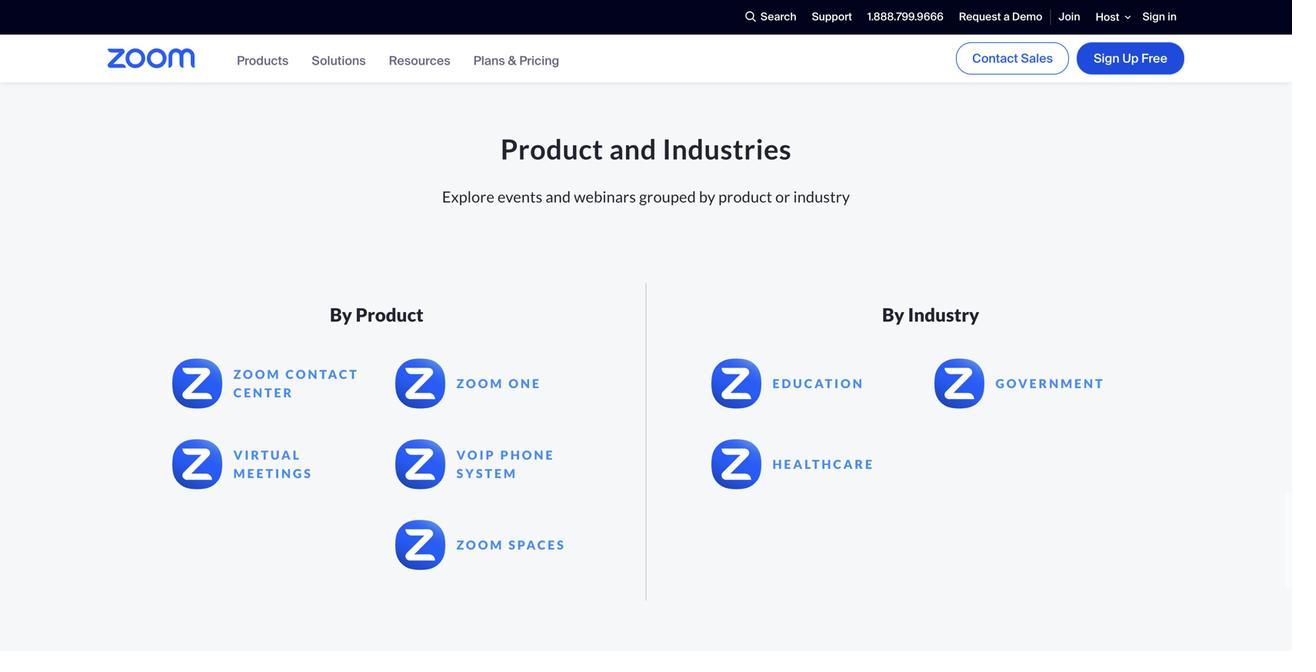Task type: describe. For each thing, give the bounding box(es) containing it.
voip phone system
[[457, 448, 555, 481]]

support link
[[805, 1, 860, 34]]

search link
[[746, 1, 805, 34]]

plans
[[474, 53, 505, 69]]

pricing
[[520, 53, 560, 69]]

join link
[[1051, 1, 1089, 34]]

system
[[457, 466, 518, 481]]

1.888.799.9666
[[868, 10, 944, 24]]

phone
[[501, 448, 555, 463]]

government link
[[931, 359, 1124, 409]]

solutions button
[[312, 53, 366, 69]]

host
[[1096, 10, 1120, 24]]

sign for sign in
[[1143, 10, 1166, 24]]

education
[[773, 376, 865, 391]]

solutions
[[312, 53, 366, 69]]

voip
[[457, 448, 496, 463]]

request a demo link
[[952, 1, 1051, 34]]

1 horizontal spatial contact
[[973, 50, 1019, 66]]

demo
[[1013, 10, 1043, 24]]

product
[[719, 188, 773, 206]]

sign in
[[1143, 10, 1177, 24]]

virtual meetings
[[234, 448, 313, 481]]

up
[[1123, 50, 1139, 66]]

request a demo
[[959, 10, 1043, 24]]

zoom one link
[[392, 359, 584, 409]]

search
[[761, 10, 797, 24]]

zoom contact center
[[234, 367, 359, 401]]

sales
[[1022, 50, 1053, 66]]

zoom contact center link
[[169, 359, 361, 409]]

products button
[[237, 53, 289, 69]]

industries
[[663, 132, 792, 165]]

or
[[776, 188, 791, 206]]

virtual meetings link
[[169, 440, 361, 490]]

industry
[[908, 304, 980, 326]]

zoom for zoom spaces
[[457, 538, 504, 553]]

products
[[237, 53, 289, 69]]

0 horizontal spatial and
[[546, 188, 571, 206]]

request
[[959, 10, 1002, 24]]

contact sales
[[973, 50, 1053, 66]]

sign up free link
[[1077, 42, 1185, 74]]

center
[[234, 386, 294, 401]]

grouped
[[639, 188, 696, 206]]

by for by product
[[330, 304, 352, 326]]

zoom spaces
[[457, 538, 566, 553]]

explore
[[442, 188, 495, 206]]

industry
[[794, 188, 850, 206]]

host button
[[1089, 0, 1135, 34]]

&
[[508, 53, 517, 69]]

voip phone system link
[[392, 440, 584, 490]]



Task type: locate. For each thing, give the bounding box(es) containing it.
1 horizontal spatial product
[[501, 132, 604, 165]]

sign left up
[[1094, 50, 1120, 66]]

a
[[1004, 10, 1010, 24]]

and right events on the left of page
[[546, 188, 571, 206]]

healthcare link
[[708, 440, 901, 490]]

sign for sign up free
[[1094, 50, 1120, 66]]

one
[[509, 376, 542, 391]]

sign in link
[[1135, 1, 1185, 34]]

by
[[330, 304, 352, 326], [883, 304, 905, 326]]

zoom left the spaces
[[457, 538, 504, 553]]

2 by from the left
[[883, 304, 905, 326]]

and up explore events and webinars grouped by product or industry
[[610, 132, 657, 165]]

explore events and webinars grouped by product or industry
[[442, 188, 850, 206]]

sign up free
[[1094, 50, 1168, 66]]

free
[[1142, 50, 1168, 66]]

0 horizontal spatial contact
[[286, 367, 359, 382]]

resources
[[389, 53, 451, 69]]

events
[[498, 188, 543, 206]]

contact sales link
[[957, 42, 1070, 74]]

support
[[812, 10, 853, 24]]

zoom
[[234, 367, 281, 382], [457, 376, 504, 391], [457, 538, 504, 553]]

resources button
[[389, 53, 451, 69]]

1.888.799.9666 link
[[860, 1, 952, 34]]

webinars
[[574, 188, 636, 206]]

contact up the center
[[286, 367, 359, 382]]

0 vertical spatial product
[[501, 132, 604, 165]]

zoom logo image
[[108, 48, 195, 68]]

zoom spaces link
[[392, 521, 584, 571]]

zoom inside 'link'
[[457, 538, 504, 553]]

healthcare
[[773, 457, 875, 472]]

by industry
[[883, 304, 980, 326]]

1 vertical spatial sign
[[1094, 50, 1120, 66]]

0 vertical spatial and
[[610, 132, 657, 165]]

zoom for zoom contact center
[[234, 367, 281, 382]]

zoom for zoom one
[[457, 376, 504, 391]]

by for by industry
[[883, 304, 905, 326]]

1 by from the left
[[330, 304, 352, 326]]

zoom inside zoom contact center
[[234, 367, 281, 382]]

by
[[699, 188, 716, 206]]

0 vertical spatial sign
[[1143, 10, 1166, 24]]

contact down request a demo link
[[973, 50, 1019, 66]]

1 vertical spatial and
[[546, 188, 571, 206]]

spaces
[[509, 538, 566, 553]]

0 horizontal spatial sign
[[1094, 50, 1120, 66]]

0 vertical spatial contact
[[973, 50, 1019, 66]]

1 vertical spatial contact
[[286, 367, 359, 382]]

sign
[[1143, 10, 1166, 24], [1094, 50, 1120, 66]]

plans & pricing
[[474, 53, 560, 69]]

plans & pricing link
[[474, 53, 560, 69]]

sign inside 'link'
[[1143, 10, 1166, 24]]

0 horizontal spatial by
[[330, 304, 352, 326]]

contact inside zoom contact center
[[286, 367, 359, 382]]

zoom up the center
[[234, 367, 281, 382]]

zoom one
[[457, 376, 542, 391]]

1 vertical spatial product
[[356, 304, 424, 326]]

sign left in
[[1143, 10, 1166, 24]]

1 horizontal spatial and
[[610, 132, 657, 165]]

contact
[[973, 50, 1019, 66], [286, 367, 359, 382]]

in
[[1168, 10, 1177, 24]]

0 horizontal spatial product
[[356, 304, 424, 326]]

by product
[[330, 304, 424, 326]]

meetings
[[234, 466, 313, 481]]

and
[[610, 132, 657, 165], [546, 188, 571, 206]]

education link
[[708, 359, 901, 409]]

zoom left one
[[457, 376, 504, 391]]

join
[[1059, 10, 1081, 24]]

1 horizontal spatial by
[[883, 304, 905, 326]]

product
[[501, 132, 604, 165], [356, 304, 424, 326]]

1 horizontal spatial sign
[[1143, 10, 1166, 24]]

virtual
[[234, 448, 302, 463]]

product and industries
[[501, 132, 792, 165]]

government
[[996, 376, 1105, 391]]



Task type: vqa. For each thing, say whether or not it's contained in the screenshot.
left By
yes



